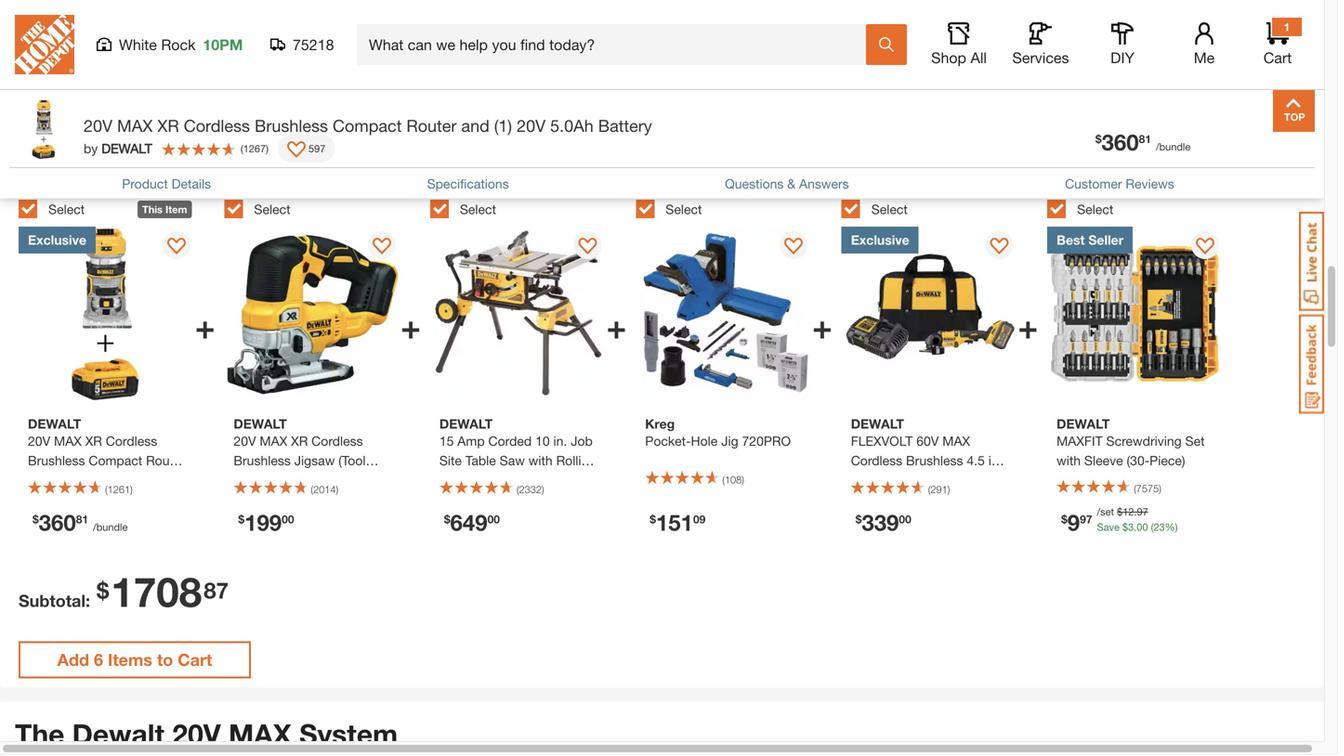 Task type: vqa. For each thing, say whether or not it's contained in the screenshot.


Task type: describe. For each thing, give the bounding box(es) containing it.
seller
[[1089, 232, 1124, 247]]

frequently
[[9, 129, 134, 162]]

360 inside 1 / 6 group
[[39, 509, 76, 536]]

$ inside $ 649 00
[[444, 513, 450, 526]]

feedback link image
[[1299, 314, 1324, 414]]

75218 button
[[270, 35, 335, 54]]

/set
[[1097, 506, 1114, 518]]

2 . from the top
[[1134, 521, 1137, 534]]

$ inside $ 151 09
[[650, 513, 656, 526]]

shop all
[[931, 49, 987, 66]]

2014
[[313, 484, 336, 496]]

20v right dewalt on the left of the page
[[172, 718, 221, 751]]

( right bought
[[241, 142, 243, 154]]

0 vertical spatial /bundle
[[1156, 141, 1191, 153]]

2 / 6 group
[[224, 189, 421, 563]]

small
[[888, 473, 920, 488]]

white rock 10pm
[[119, 36, 243, 53]]

select for 4 / 6 group
[[666, 202, 702, 217]]

of
[[53, 57, 65, 72]]

product details
[[122, 176, 211, 191]]

maxfit screwdriving set with sleeve (30-piece) image
[[1047, 227, 1224, 403]]

pocket-
[[645, 434, 691, 449]]

specifications
[[427, 176, 509, 191]]

item
[[165, 203, 187, 215]]

rolling
[[556, 453, 596, 468]]

maxfit
[[1057, 434, 1103, 449]]

9
[[1068, 509, 1080, 536]]

%)
[[1165, 521, 1178, 534]]

this item
[[142, 203, 187, 215]]

/bundle inside 1 / 6 group
[[93, 521, 128, 534]]

dewalt inside "dewalt maxfit screwdriving set with sleeve (30-piece)"
[[1057, 416, 1110, 432]]

only)
[[234, 473, 264, 488]]

save
[[1097, 521, 1120, 534]]

$ 199 00
[[238, 509, 294, 536]]

$ inside 1 / 6 group
[[33, 513, 39, 526]]

max inside dewalt 20v max xr cordless brushless jigsaw (tool only)
[[260, 434, 287, 449]]

9.0ah
[[960, 492, 993, 507]]

(1) inside "dewalt flexvolt 60v max cordless brushless 4.5 in. - 6 in. small angle grinder and (1) flexvolt 9.0ah battery"
[[876, 492, 890, 507]]

87
[[204, 577, 229, 604]]

pocket-hole jig 720pro image
[[636, 227, 812, 403]]

xr inside dewalt 20v max xr cordless brushless jigsaw (tool only)
[[291, 434, 308, 449]]

angle
[[924, 473, 957, 488]]

best
[[1057, 232, 1085, 247]]

15 amp corded 10 in. job site table saw with rolling stand image
[[430, 227, 607, 403]]

together
[[237, 129, 341, 162]]

job
[[571, 434, 593, 449]]

+ inside 1 / 6 group
[[195, 306, 215, 346]]

bought
[[141, 129, 229, 162]]

dewalt
[[72, 718, 165, 751]]

) inside 6 / 6 group
[[1159, 483, 1162, 495]]

jigsaw
[[294, 453, 335, 468]]

$ inside $ 199 00
[[238, 513, 244, 526]]

product image image
[[14, 99, 74, 160]]

frequently bought together
[[9, 129, 341, 162]]

display image for 151
[[784, 238, 803, 256]]

rock
[[161, 36, 196, 53]]

0 horizontal spatial 97
[[1080, 513, 1092, 526]]

( inside $ 9 97 /set $ 12 . 97 save $ 3 . 00 ( 23 %)
[[1151, 521, 1154, 534]]

and inside "dewalt flexvolt 60v max cordless brushless 4.5 in. - 6 in. small angle grinder and (1) flexvolt 9.0ah battery"
[[851, 492, 873, 507]]

108
[[725, 474, 742, 486]]

1 horizontal spatial customer reviews
[[1065, 176, 1174, 191]]

4 / 6 group
[[636, 189, 832, 563]]

questions & answers
[[725, 176, 849, 191]]

display image for 199
[[373, 238, 391, 256]]

white
[[119, 36, 157, 53]]

compact
[[333, 116, 402, 136]]

the dewalt 20v max system
[[15, 718, 398, 751]]

81 inside 1 / 6 group
[[76, 513, 88, 526]]

cart inside 'button'
[[178, 650, 212, 670]]

199
[[244, 509, 282, 536]]

dewalt right "by"
[[101, 141, 152, 156]]

shop all button
[[929, 22, 989, 67]]

0 vertical spatial cart
[[1264, 49, 1292, 66]]

services button
[[1011, 22, 1071, 67]]

1 . from the top
[[1134, 506, 1137, 518]]

15
[[439, 434, 454, 449]]

sleeve
[[1084, 453, 1123, 468]]

system
[[299, 718, 398, 751]]

brushless up '597'
[[255, 116, 328, 136]]

out
[[31, 57, 50, 72]]

291
[[931, 484, 948, 496]]

(tool
[[338, 453, 366, 468]]

(30-
[[1127, 453, 1150, 468]]

with inside "dewalt maxfit screwdriving set with sleeve (30-piece)"
[[1057, 453, 1081, 468]]

( 291 )
[[928, 484, 950, 496]]

services
[[1012, 49, 1069, 66]]

$ 339 00
[[856, 509, 911, 536]]

corded
[[488, 434, 532, 449]]

( 7575 )
[[1134, 483, 1162, 495]]

dewalt for 649
[[439, 416, 493, 432]]

3 / 6 group
[[430, 189, 627, 563]]

stand
[[439, 473, 474, 488]]

cordless for 339
[[851, 453, 902, 468]]

max inside "dewalt flexvolt 60v max cordless brushless 4.5 in. - 6 in. small angle grinder and (1) flexvolt 9.0ah battery"
[[943, 434, 970, 449]]

dewalt flexvolt 60v max cordless brushless 4.5 in. - 6 in. small angle grinder and (1) flexvolt 9.0ah battery
[[851, 416, 1004, 527]]

table
[[465, 453, 496, 468]]

0 horizontal spatial and
[[461, 116, 490, 136]]

2 horizontal spatial in.
[[989, 453, 1002, 468]]

00 for 339
[[899, 513, 911, 526]]

shop
[[931, 49, 966, 66]]

0 horizontal spatial customer
[[9, 28, 88, 48]]

cordless for 199
[[311, 434, 363, 449]]

dewalt 20v max xr cordless brushless jigsaw (tool only)
[[234, 416, 366, 488]]

max left "system"
[[229, 718, 292, 751]]

20v max xr cordless brushless jigsaw (tool only) image
[[224, 227, 401, 403]]

diy button
[[1093, 22, 1152, 67]]

top button
[[1273, 90, 1315, 132]]

-
[[851, 473, 856, 488]]

75218
[[293, 36, 334, 53]]

+ for 151
[[812, 306, 832, 346]]

0 horizontal spatial customer reviews
[[9, 28, 160, 48]]

151
[[656, 509, 693, 536]]

piece)
[[1150, 453, 1185, 468]]

0 vertical spatial flexvolt
[[851, 434, 913, 449]]

339
[[862, 509, 899, 536]]

1 horizontal spatial 97
[[1137, 506, 1148, 518]]

&
[[787, 176, 796, 191]]

cart 1
[[1264, 20, 1292, 66]]

( 2332 )
[[517, 484, 544, 496]]

0 vertical spatial $ 360 81 /bundle
[[1096, 129, 1191, 155]]

( for dewalt 15 amp corded 10 in. job site table saw with rolling stand
[[517, 484, 519, 496]]

09
[[693, 513, 706, 526]]

brushless for 199
[[234, 453, 291, 468]]

site
[[439, 453, 462, 468]]

2 vertical spatial in.
[[870, 473, 884, 488]]

1267
[[243, 142, 266, 154]]

set
[[1185, 434, 1205, 449]]

diy
[[1111, 49, 1135, 66]]

subtotal:
[[19, 591, 90, 611]]



Task type: locate. For each thing, give the bounding box(es) containing it.
1 horizontal spatial cart
[[1264, 49, 1292, 66]]

0 horizontal spatial display image
[[287, 141, 306, 160]]

select for 1 / 6 group
[[48, 202, 85, 217]]

6 right -
[[860, 473, 867, 488]]

1 vertical spatial 81
[[76, 513, 88, 526]]

7575
[[1136, 483, 1159, 495]]

( inside 4 / 6 group
[[722, 474, 725, 486]]

cordless up -
[[851, 453, 902, 468]]

$ inside $ 339 00
[[856, 513, 862, 526]]

exclusive inside 1 / 6 group
[[28, 232, 86, 247]]

2 + from the left
[[401, 306, 421, 346]]

1 display image from the left
[[167, 238, 186, 256]]

20v max xr cordless brushless compact router and (1) 20v 5.0ah battery
[[84, 116, 652, 136]]

select for 2 / 6 group
[[254, 202, 290, 217]]

6 inside "dewalt flexvolt 60v max cordless brushless 4.5 in. - 6 in. small angle grinder and (1) flexvolt 9.0ah battery"
[[860, 473, 867, 488]]

2 horizontal spatial cordless
[[851, 453, 902, 468]]

1 / 6 group
[[19, 189, 215, 563]]

select for 3 / 6 group
[[460, 202, 496, 217]]

customer reviews
[[9, 28, 160, 48], [1065, 176, 1174, 191]]

+ for 199
[[401, 306, 421, 346]]

$ 360 81 /bundle down diy
[[1096, 129, 1191, 155]]

0 vertical spatial 6
[[860, 473, 867, 488]]

00 inside $ 649 00
[[487, 513, 500, 526]]

5
[[68, 57, 76, 72]]

0 horizontal spatial cart
[[178, 650, 212, 670]]

0 vertical spatial .
[[1134, 506, 1137, 518]]

1 with from the left
[[529, 453, 553, 468]]

cart
[[1264, 49, 1292, 66], [178, 650, 212, 670]]

) inside 2 / 6 group
[[336, 484, 338, 496]]

customer reviews up 5
[[9, 28, 160, 48]]

dewalt up only)
[[234, 416, 287, 432]]

questions
[[725, 176, 784, 191]]

0 vertical spatial reviews
[[93, 28, 160, 48]]

cart down 1
[[1264, 49, 1292, 66]]

product
[[122, 176, 168, 191]]

select inside 6 / 6 group
[[1077, 202, 1114, 217]]

flexvolt down the angle
[[894, 492, 956, 507]]

4 display image from the left
[[784, 238, 803, 256]]

5.0ah
[[550, 116, 594, 136]]

1 horizontal spatial exclusive
[[851, 232, 909, 247]]

) inside 3 / 6 group
[[542, 484, 544, 496]]

1 vertical spatial customer reviews
[[1065, 176, 1174, 191]]

1 vertical spatial (1)
[[876, 492, 890, 507]]

select for 5 / 6 group
[[871, 202, 908, 217]]

dewalt inside dewalt 15 amp corded 10 in. job site table saw with rolling stand
[[439, 416, 493, 432]]

specifications button
[[427, 174, 509, 194], [427, 174, 509, 194]]

battery inside "dewalt flexvolt 60v max cordless brushless 4.5 in. - 6 in. small angle grinder and (1) flexvolt 9.0ah battery"
[[851, 512, 893, 527]]

cordless up (tool
[[311, 434, 363, 449]]

select inside 4 / 6 group
[[666, 202, 702, 217]]

0 horizontal spatial cordless
[[184, 116, 250, 136]]

1 horizontal spatial $ 360 81 /bundle
[[1096, 129, 1191, 155]]

max up only)
[[260, 434, 287, 449]]

2 with from the left
[[1057, 453, 1081, 468]]

2 horizontal spatial display image
[[1196, 238, 1215, 256]]

360 down diy
[[1102, 129, 1139, 155]]

dewalt up -
[[851, 416, 904, 432]]

in. right 4.5
[[989, 453, 1002, 468]]

1 horizontal spatial 360
[[1102, 129, 1139, 155]]

details
[[172, 176, 211, 191]]

3 display image from the left
[[579, 238, 597, 256]]

12
[[1123, 506, 1134, 518]]

display image inside 597 dropdown button
[[287, 141, 306, 160]]

customer up best seller on the right of page
[[1065, 176, 1122, 191]]

(1) up $ 339 00
[[876, 492, 890, 507]]

0 horizontal spatial $ 360 81 /bundle
[[33, 509, 128, 536]]

1 vertical spatial /bundle
[[93, 521, 128, 534]]

in. right -
[[870, 473, 884, 488]]

( down jigsaw
[[311, 484, 313, 496]]

select inside 5 / 6 group
[[871, 202, 908, 217]]

add
[[57, 650, 89, 670]]

1 vertical spatial cart
[[178, 650, 212, 670]]

to
[[157, 650, 173, 670]]

flexvolt up "small"
[[851, 434, 913, 449]]

exclusive inside 5 / 6 group
[[851, 232, 909, 247]]

(1) up "specifications"
[[494, 116, 512, 136]]

00 inside $ 9 97 /set $ 12 . 97 save $ 3 . 00 ( 23 %)
[[1137, 521, 1148, 534]]

1 horizontal spatial battery
[[851, 512, 893, 527]]

0 horizontal spatial 81
[[76, 513, 88, 526]]

1 horizontal spatial in.
[[870, 473, 884, 488]]

6 select from the left
[[1077, 202, 1114, 217]]

router
[[406, 116, 457, 136]]

with inside dewalt 15 amp corded 10 in. job site table saw with rolling stand
[[529, 453, 553, 468]]

live chat image
[[1299, 212, 1324, 311]]

649
[[450, 509, 487, 536]]

23
[[1154, 521, 1165, 534]]

select inside 1 / 6 group
[[48, 202, 85, 217]]

1 horizontal spatial (1)
[[876, 492, 890, 507]]

display image
[[167, 238, 186, 256], [373, 238, 391, 256], [579, 238, 597, 256], [784, 238, 803, 256]]

and right router
[[461, 116, 490, 136]]

1 vertical spatial 360
[[39, 509, 76, 536]]

brushless up the angle
[[906, 453, 963, 468]]

brushless inside "dewalt flexvolt 60v max cordless brushless 4.5 in. - 6 in. small angle grinder and (1) flexvolt 9.0ah battery"
[[906, 453, 963, 468]]

) inside 4 / 6 group
[[742, 474, 744, 486]]

jig
[[721, 434, 738, 449]]

display image for 649
[[579, 238, 597, 256]]

brushless for 339
[[906, 453, 963, 468]]

kreg
[[645, 416, 675, 432]]

( down the saw
[[517, 484, 519, 496]]

display image for best seller
[[1196, 238, 1215, 256]]

0 vertical spatial cordless
[[184, 116, 250, 136]]

4.5
[[967, 453, 985, 468]]

saw
[[500, 453, 525, 468]]

( for dewalt 20v max xr cordless brushless jigsaw (tool only)
[[311, 484, 313, 496]]

brushless inside dewalt 20v max xr cordless brushless jigsaw (tool only)
[[234, 453, 291, 468]]

1 horizontal spatial cordless
[[311, 434, 363, 449]]

2332
[[519, 484, 542, 496]]

$
[[1096, 132, 1102, 145], [1117, 506, 1123, 518], [33, 513, 39, 526], [238, 513, 244, 526], [444, 513, 450, 526], [650, 513, 656, 526], [856, 513, 862, 526], [1061, 513, 1068, 526], [1123, 521, 1128, 534], [97, 577, 109, 604]]

cordless up 1267
[[184, 116, 250, 136]]

display image inside 2 / 6 group
[[373, 238, 391, 256]]

by
[[84, 141, 98, 156]]

6
[[860, 473, 867, 488], [94, 650, 103, 670]]

2 exclusive from the left
[[851, 232, 909, 247]]

cordless inside dewalt 20v max xr cordless brushless jigsaw (tool only)
[[311, 434, 363, 449]]

cart right to
[[178, 650, 212, 670]]

xr up jigsaw
[[291, 434, 308, 449]]

( down jig
[[722, 474, 725, 486]]

dewalt maxfit screwdriving set with sleeve (30-piece)
[[1057, 416, 1205, 468]]

in. inside dewalt 15 amp corded 10 in. job site table saw with rolling stand
[[553, 434, 567, 449]]

0 horizontal spatial 6
[[94, 650, 103, 670]]

0 horizontal spatial in.
[[553, 434, 567, 449]]

dewalt for 199
[[234, 416, 287, 432]]

0 horizontal spatial with
[[529, 453, 553, 468]]

$ inside subtotal: $ 1708 87
[[97, 577, 109, 604]]

) for 649
[[542, 484, 544, 496]]

( for kreg pocket-hole jig 720pro
[[722, 474, 725, 486]]

display image inside 3 / 6 group
[[579, 238, 597, 256]]

What can we help you find today? search field
[[369, 25, 865, 64]]

1 horizontal spatial customer
[[1065, 176, 1122, 191]]

1 vertical spatial customer
[[1065, 176, 1122, 191]]

00 for 199
[[282, 513, 294, 526]]

display image for exclusive
[[990, 238, 1009, 256]]

20v up only)
[[234, 434, 256, 449]]

97 right 12
[[1137, 506, 1148, 518]]

1 vertical spatial .
[[1134, 521, 1137, 534]]

0 vertical spatial 81
[[1139, 132, 1151, 145]]

xr up product details
[[157, 116, 179, 136]]

00
[[282, 513, 294, 526], [487, 513, 500, 526], [899, 513, 911, 526], [1137, 521, 1148, 534]]

6 right add
[[94, 650, 103, 670]]

4 select from the left
[[666, 202, 702, 217]]

5 + from the left
[[1018, 306, 1038, 346]]

0 horizontal spatial 360
[[39, 509, 76, 536]]

display image
[[287, 141, 306, 160], [990, 238, 1009, 256], [1196, 238, 1215, 256]]

5 select from the left
[[871, 202, 908, 217]]

360 up subtotal:
[[39, 509, 76, 536]]

3
[[1128, 521, 1134, 534]]

4 + from the left
[[812, 306, 832, 346]]

customer reviews button
[[1065, 174, 1174, 194], [1065, 174, 1174, 194]]

5 / 6 group
[[842, 189, 1038, 563]]

and down -
[[851, 492, 873, 507]]

97
[[1137, 506, 1148, 518], [1080, 513, 1092, 526]]

( inside 3 / 6 group
[[517, 484, 519, 496]]

1 horizontal spatial xr
[[291, 434, 308, 449]]

1 horizontal spatial 6
[[860, 473, 867, 488]]

with down 10
[[529, 453, 553, 468]]

in.
[[553, 434, 567, 449], [989, 453, 1002, 468], [870, 473, 884, 488]]

amp
[[457, 434, 485, 449]]

0 vertical spatial xr
[[157, 116, 179, 136]]

dewalt inside "dewalt flexvolt 60v max cordless brushless 4.5 in. - 6 in. small angle grinder and (1) flexvolt 9.0ah battery"
[[851, 416, 904, 432]]

) for 339
[[948, 484, 950, 496]]

+ inside 5 / 6 group
[[1018, 306, 1038, 346]]

$ 151 09
[[650, 509, 706, 536]]

dewalt up amp on the bottom of the page
[[439, 416, 493, 432]]

4.7 out of 5
[[9, 57, 76, 72]]

and
[[461, 116, 490, 136], [851, 492, 873, 507]]

0 vertical spatial in.
[[553, 434, 567, 449]]

max up 4.5
[[943, 434, 970, 449]]

cordless inside "dewalt flexvolt 60v max cordless brushless 4.5 in. - 6 in. small angle grinder and (1) flexvolt 9.0ah battery"
[[851, 453, 902, 468]]

( left %)
[[1151, 521, 1154, 534]]

$ 360 81 /bundle up subtotal: $ 1708 87
[[33, 509, 128, 536]]

1
[[1284, 20, 1290, 33]]

1 vertical spatial $ 360 81 /bundle
[[33, 509, 128, 536]]

0 vertical spatial customer reviews
[[9, 28, 160, 48]]

cordless
[[184, 116, 250, 136], [311, 434, 363, 449], [851, 453, 902, 468]]

dewalt 15 amp corded 10 in. job site table saw with rolling stand
[[439, 416, 596, 488]]

$ 360 81 /bundle inside 1 / 6 group
[[33, 509, 128, 536]]

1 vertical spatial flexvolt
[[894, 492, 956, 507]]

2 vertical spatial cordless
[[851, 453, 902, 468]]

display image inside 4 / 6 group
[[784, 238, 803, 256]]

( 2014 )
[[311, 484, 338, 496]]

1 horizontal spatial 81
[[1139, 132, 1151, 145]]

me button
[[1175, 22, 1234, 67]]

1 horizontal spatial with
[[1057, 453, 1081, 468]]

customer reviews up seller at the right of page
[[1065, 176, 1174, 191]]

10
[[535, 434, 550, 449]]

1 vertical spatial 6
[[94, 650, 103, 670]]

0 horizontal spatial reviews
[[93, 28, 160, 48]]

4.7
[[9, 57, 27, 72]]

20v inside dewalt 20v max xr cordless brushless jigsaw (tool only)
[[234, 434, 256, 449]]

battery down -
[[851, 512, 893, 527]]

0 horizontal spatial /bundle
[[93, 521, 128, 534]]

battery right 5.0ah
[[598, 116, 652, 136]]

the
[[15, 718, 64, 751]]

1 vertical spatial in.
[[989, 453, 1002, 468]]

( 1267 )
[[241, 142, 269, 154]]

customer up 4.7 out of 5 in the top of the page
[[9, 28, 88, 48]]

2 select from the left
[[254, 202, 290, 217]]

1 horizontal spatial and
[[851, 492, 873, 507]]

0 horizontal spatial exclusive
[[28, 232, 86, 247]]

0 horizontal spatial xr
[[157, 116, 179, 136]]

1 vertical spatial battery
[[851, 512, 893, 527]]

flexvolt 60v max cordless brushless 4.5 in. - 6 in. small angle grinder and (1) flexvolt 9.0ah battery image
[[842, 227, 1018, 403]]

best seller
[[1057, 232, 1124, 247]]

dewalt for 339
[[851, 416, 904, 432]]

0 horizontal spatial (1)
[[494, 116, 512, 136]]

the home depot logo image
[[15, 15, 74, 74]]

6 inside the add 6 items to cart 'button'
[[94, 650, 103, 670]]

grinder
[[960, 473, 1004, 488]]

( up 12
[[1134, 483, 1136, 495]]

0 vertical spatial and
[[461, 116, 490, 136]]

1 vertical spatial reviews
[[1126, 176, 1174, 191]]

1 select from the left
[[48, 202, 85, 217]]

360
[[1102, 129, 1139, 155], [39, 509, 76, 536]]

0 vertical spatial customer
[[9, 28, 88, 48]]

597 button
[[278, 135, 335, 163]]

1 horizontal spatial /bundle
[[1156, 141, 1191, 153]]

) for 199
[[336, 484, 338, 496]]

( 108 )
[[722, 474, 744, 486]]

( inside 2 / 6 group
[[311, 484, 313, 496]]

. down ( 7575 )
[[1134, 506, 1137, 518]]

in. right 10
[[553, 434, 567, 449]]

+ for 649
[[607, 306, 627, 346]]

1 vertical spatial cordless
[[311, 434, 363, 449]]

$ 360 81 /bundle
[[1096, 129, 1191, 155], [33, 509, 128, 536]]

kreg pocket-hole jig 720pro
[[645, 416, 791, 449]]

0 vertical spatial battery
[[598, 116, 652, 136]]

exclusive
[[28, 232, 86, 247], [851, 232, 909, 247]]

select inside 2 / 6 group
[[254, 202, 290, 217]]

answers
[[799, 176, 849, 191]]

by dewalt
[[84, 141, 152, 156]]

( for dewalt maxfit screwdriving set with sleeve (30-piece)
[[1134, 483, 1136, 495]]

select inside 3 / 6 group
[[460, 202, 496, 217]]

(
[[241, 142, 243, 154], [722, 474, 725, 486], [1134, 483, 1136, 495], [311, 484, 313, 496], [517, 484, 519, 496], [928, 484, 931, 496], [1151, 521, 1154, 534]]

00 inside $ 339 00
[[899, 513, 911, 526]]

.
[[1134, 506, 1137, 518], [1134, 521, 1137, 534]]

1 vertical spatial and
[[851, 492, 873, 507]]

brushless up only)
[[234, 453, 291, 468]]

0 horizontal spatial battery
[[598, 116, 652, 136]]

( for dewalt flexvolt 60v max cordless brushless 4.5 in. - 6 in. small angle grinder and (1) flexvolt 9.0ah battery
[[928, 484, 931, 496]]

1 + from the left
[[195, 306, 215, 346]]

display image inside 1 / 6 group
[[167, 238, 186, 256]]

2 display image from the left
[[373, 238, 391, 256]]

1 exclusive from the left
[[28, 232, 86, 247]]

3 + from the left
[[607, 306, 627, 346]]

dewalt inside dewalt 20v max xr cordless brushless jigsaw (tool only)
[[234, 416, 287, 432]]

dewalt
[[101, 141, 152, 156], [234, 416, 287, 432], [439, 416, 493, 432], [851, 416, 904, 432], [1057, 416, 1110, 432]]

) for 151
[[742, 474, 744, 486]]

$ 649 00
[[444, 509, 500, 536]]

items
[[108, 650, 152, 670]]

) inside 5 / 6 group
[[948, 484, 950, 496]]

max up by dewalt
[[117, 116, 153, 136]]

brushless
[[255, 116, 328, 136], [234, 453, 291, 468], [906, 453, 963, 468]]

add 6 items to cart
[[57, 650, 212, 670]]

( inside 5 / 6 group
[[928, 484, 931, 496]]

questions & answers button
[[725, 174, 849, 194], [725, 174, 849, 194]]

00 for 649
[[487, 513, 500, 526]]

hole
[[691, 434, 718, 449]]

this
[[142, 203, 163, 215]]

add 6 items to cart button
[[19, 642, 251, 679]]

10pm
[[203, 36, 243, 53]]

. down 12
[[1134, 521, 1137, 534]]

screwdriving
[[1106, 434, 1182, 449]]

1 vertical spatial xr
[[291, 434, 308, 449]]

60v
[[916, 434, 939, 449]]

720pro
[[742, 434, 791, 449]]

20v up "by"
[[84, 116, 112, 136]]

00 inside $ 199 00
[[282, 513, 294, 526]]

6 / 6 group
[[1047, 189, 1244, 563]]

3 select from the left
[[460, 202, 496, 217]]

1 horizontal spatial display image
[[990, 238, 1009, 256]]

+ inside 3 / 6 group
[[607, 306, 627, 346]]

dewalt up maxfit
[[1057, 416, 1110, 432]]

with down maxfit
[[1057, 453, 1081, 468]]

+ inside 2 / 6 group
[[401, 306, 421, 346]]

20v left 5.0ah
[[517, 116, 546, 136]]

+ inside 4 / 6 group
[[812, 306, 832, 346]]

me
[[1194, 49, 1215, 66]]

0 vertical spatial (1)
[[494, 116, 512, 136]]

battery
[[598, 116, 652, 136], [851, 512, 893, 527]]

1 horizontal spatial reviews
[[1126, 176, 1174, 191]]

product details button
[[122, 174, 211, 194], [122, 174, 211, 194]]

0 vertical spatial 360
[[1102, 129, 1139, 155]]

( right "small"
[[928, 484, 931, 496]]

select for 6 / 6 group
[[1077, 202, 1114, 217]]

97 left "/set"
[[1080, 513, 1092, 526]]



